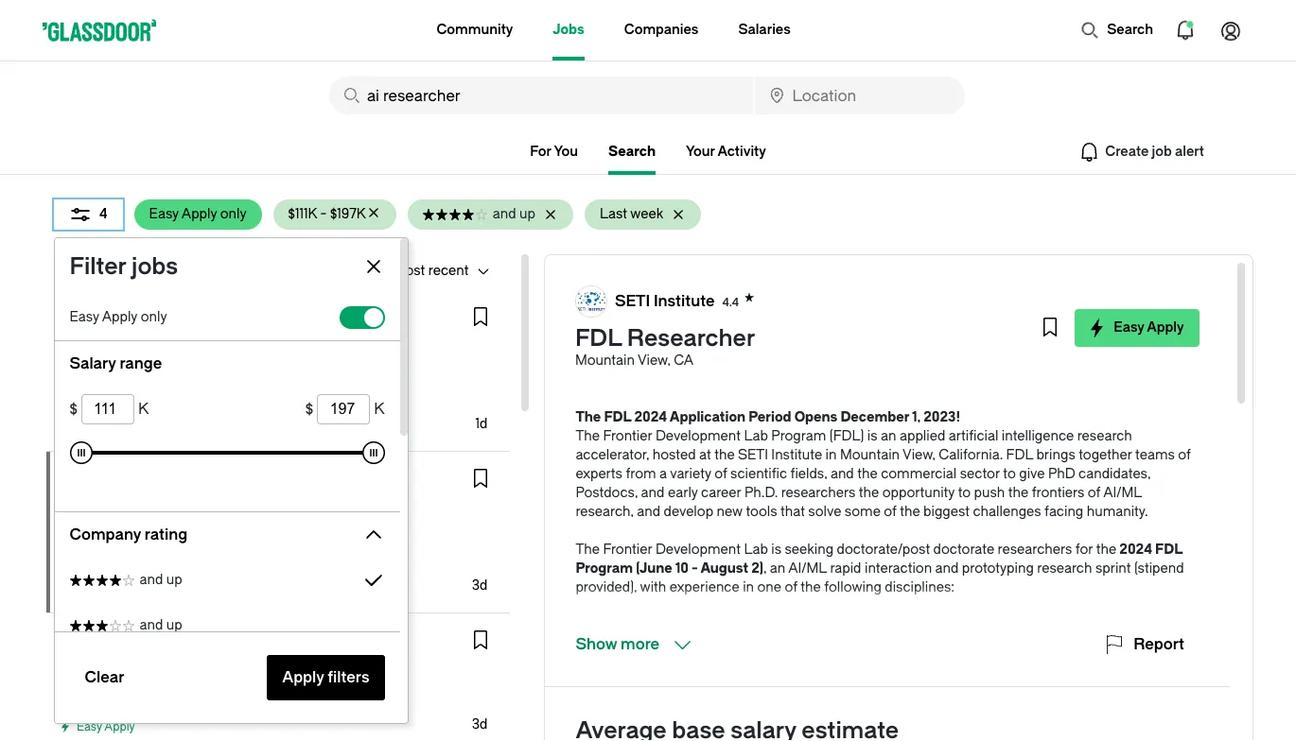 Task type: describe. For each thing, give the bounding box(es) containing it.
lab inside the fdl 2024 application period opens december 1, 2023! the frontier development lab program (fdl) is an applied artificial intelligence research accelerator, hosted at the seti institute in mountain view, california. fdl brings together teams of experts from a variety of scientific fields, and the commercial sector to give phd candidates, postdocs, and early career ph.d. researchers the opportunity to push the frontiers of ai/ml research, and develop new tools that solve some of the biggest challenges facing humanity.
[[744, 429, 768, 445]]

0 horizontal spatial in
[[189, 263, 200, 279]]

2)
[[751, 561, 764, 577]]

states inside united states $130k - $160k easy apply
[[106, 373, 147, 389]]

seti institute logo image
[[577, 287, 607, 317]]

2 and up button from the top
[[55, 604, 400, 649]]

application
[[670, 410, 746, 426]]

4.4
[[723, 296, 740, 309]]

none field 'search location'
[[755, 77, 965, 114]]

6 ai researcher jobs in united states
[[62, 263, 289, 279]]

and up button
[[408, 200, 535, 230]]

sprint
[[1096, 561, 1131, 577]]

an inside ", an ai/ml rapid interaction and prototyping research sprint (stipend provided), with experience in one of the following disciplines:"
[[770, 561, 786, 577]]

2024 inside 2024 fdl program (june 10 - august 2)
[[1120, 542, 1152, 558]]

august
[[701, 561, 749, 577]]

you
[[554, 144, 578, 160]]

fdl up give
[[1006, 448, 1033, 464]]

easy inside button
[[1114, 320, 1145, 336]]

program inside the fdl 2024 application period opens december 1, 2023! the frontier development lab program (fdl) is an applied artificial intelligence research accelerator, hosted at the seti institute in mountain view, california. fdl brings together teams of experts from a variety of scientific fields, and the commercial sector to give phd candidates, postdocs, and early career ph.d. researchers the opportunity to push the frontiers of ai/ml research, and develop new tools that solve some of the biggest challenges facing humanity.
[[771, 429, 826, 445]]

- inside dropdown button
[[320, 206, 327, 222]]

of inside ", an ai/ml rapid interaction and prototyping research sprint (stipend provided), with experience in one of the following disciplines:"
[[785, 580, 798, 596]]

community link
[[437, 0, 513, 61]]

of up 'career'
[[715, 466, 727, 483]]

provided),
[[576, 580, 637, 596]]

research,
[[576, 504, 634, 520]]

tools
[[746, 504, 777, 520]]

most
[[393, 263, 425, 279]]

and up up 4.2
[[140, 618, 183, 634]]

zifo 4.2
[[101, 635, 154, 653]]

institute inside the fdl 2024 application period opens december 1, 2023! the frontier development lab program (fdl) is an applied artificial intelligence research accelerator, hosted at the seti institute in mountain view, california. fdl brings together teams of experts from a variety of scientific fields, and the commercial sector to give phd candidates, postdocs, and early career ph.d. researchers the opportunity to push the frontiers of ai/ml research, and develop new tools that solve some of the biggest challenges facing humanity.
[[772, 448, 822, 464]]

interaction
[[865, 561, 932, 577]]

last week
[[600, 206, 663, 222]]

phd
[[1048, 466, 1076, 483]]

0 horizontal spatial to
[[958, 485, 971, 502]]

, an ai/ml rapid interaction and prototyping research sprint (stipend provided), with experience in one of the following disciplines:
[[576, 561, 1184, 596]]

your
[[686, 144, 715, 160]]

companies
[[624, 22, 699, 38]]

jobs link
[[553, 0, 585, 61]]

research inside the fdl 2024 application period opens december 1, 2023! the frontier development lab program (fdl) is an applied artificial intelligence research accelerator, hosted at the seti institute in mountain view, california. fdl brings together teams of experts from a variety of scientific fields, and the commercial sector to give phd candidates, postdocs, and early career ph.d. researchers the opportunity to push the frontiers of ai/ml research, and develop new tools that solve some of the biggest challenges facing humanity.
[[1077, 429, 1132, 445]]

career
[[701, 485, 741, 502]]

and up inside dropdown button
[[493, 206, 535, 222]]

search inside button
[[1107, 22, 1153, 38]]

doctorate
[[934, 542, 995, 558]]

show
[[576, 636, 617, 654]]

with
[[640, 580, 666, 596]]

united states $130k - $160k easy apply
[[62, 373, 149, 433]]

report
[[1134, 636, 1185, 654]]

fields,
[[791, 466, 827, 483]]

disciplines:
[[885, 580, 955, 596]]

0 horizontal spatial institute
[[654, 292, 715, 310]]

easy inside united states $130k - $160k easy apply
[[77, 420, 102, 433]]

experts
[[576, 466, 623, 483]]

search link
[[609, 144, 656, 175]]

intelligence
[[1002, 429, 1074, 445]]

1 3d from the top
[[472, 578, 488, 594]]

kudu dynamics
[[101, 312, 218, 330]]

mountain inside the fdl 2024 application period opens december 1, 2023! the frontier development lab program (fdl) is an applied artificial intelligence research accelerator, hosted at the seti institute in mountain view, california. fdl brings together teams of experts from a variety of scientific fields, and the commercial sector to give phd candidates, postdocs, and early career ph.d. researchers the opportunity to push the frontiers of ai/ml research, and develop new tools that solve some of the biggest challenges facing humanity.
[[840, 448, 900, 464]]

(employer
[[94, 557, 158, 573]]

easy inside mountain view, ca (employer est.) easy apply
[[77, 582, 102, 595]]

easy apply only image
[[340, 307, 385, 329]]

most recent button
[[378, 256, 469, 287]]

$111k
[[288, 206, 317, 222]]

for
[[530, 144, 551, 160]]

6
[[62, 263, 70, 279]]

early
[[668, 485, 698, 502]]

week
[[630, 206, 663, 222]]

Search keyword field
[[329, 77, 753, 114]]

together
[[1079, 448, 1132, 464]]

(june
[[636, 561, 673, 577]]

in inside ", an ai/ml rapid interaction and prototyping research sprint (stipend provided), with experience in one of the following disciplines:"
[[743, 580, 754, 596]]

last
[[600, 206, 627, 222]]

easy apply inside jobs list element
[[77, 721, 135, 734]]

in inside the fdl 2024 application period opens december 1, 2023! the frontier development lab program (fdl) is an applied artificial intelligence research accelerator, hosted at the seti institute in mountain view, california. fdl brings together teams of experts from a variety of scientific fields, and the commercial sector to give phd candidates, postdocs, and early career ph.d. researchers the opportunity to push the frontiers of ai/ml research, and develop new tools that solve some of the biggest challenges facing humanity.
[[826, 448, 837, 464]]

$111k - $197k
[[288, 206, 366, 222]]

of down candidates,
[[1088, 485, 1101, 502]]

(fdl)
[[830, 429, 864, 445]]

mountain view, ca (employer est.) easy apply
[[62, 535, 187, 595]]

1 k from the left
[[139, 400, 149, 418]]

ai/ml inside the fdl 2024 application period opens december 1, 2023! the frontier development lab program (fdl) is an applied artificial intelligence research accelerator, hosted at the seti institute in mountain view, california. fdl brings together teams of experts from a variety of scientific fields, and the commercial sector to give phd candidates, postdocs, and early career ph.d. researchers the opportunity to push the frontiers of ai/ml research, and develop new tools that solve some of the biggest challenges facing humanity.
[[1103, 485, 1142, 502]]

prototyping
[[962, 561, 1034, 577]]

zifo logo image
[[62, 630, 93, 660]]

california.
[[939, 448, 1003, 464]]

seti inside the fdl 2024 application period opens december 1, 2023! the frontier development lab program (fdl) is an applied artificial intelligence research accelerator, hosted at the seti institute in mountain view, california. fdl brings together teams of experts from a variety of scientific fields, and the commercial sector to give phd candidates, postdocs, and early career ph.d. researchers the opportunity to push the frontiers of ai/ml research, and develop new tools that solve some of the biggest challenges facing humanity.
[[738, 448, 768, 464]]

an inside the fdl 2024 application period opens december 1, 2023! the frontier development lab program (fdl) is an applied artificial intelligence research accelerator, hosted at the seti institute in mountain view, california. fdl brings together teams of experts from a variety of scientific fields, and the commercial sector to give phd candidates, postdocs, and early career ph.d. researchers the opportunity to push the frontiers of ai/ml research, and develop new tools that solve some of the biggest challenges facing humanity.
[[881, 429, 897, 445]]

0 vertical spatial states
[[248, 263, 289, 279]]

2024 fdl program (june 10 - august 2)
[[576, 542, 1183, 577]]

range
[[120, 355, 163, 373]]

and up down 4.2
[[140, 709, 183, 725]]

easy apply button
[[1076, 309, 1200, 347]]

0 vertical spatial united
[[204, 263, 245, 279]]

companies link
[[624, 0, 699, 61]]

est.)
[[161, 557, 187, 573]]

ph.d.
[[745, 485, 778, 502]]

jobs
[[553, 22, 585, 38]]

apply inside the easy apply only 'button'
[[182, 206, 217, 222]]

view, inside the fdl 2024 application period opens december 1, 2023! the frontier development lab program (fdl) is an applied artificial intelligence research accelerator, hosted at the seti institute in mountain view, california. fdl brings together teams of experts from a variety of scientific fields, and the commercial sector to give phd candidates, postdocs, and early career ph.d. researchers the opportunity to push the frontiers of ai/ml research, and develop new tools that solve some of the biggest challenges facing humanity.
[[903, 448, 936, 464]]

accelerator,
[[576, 448, 649, 464]]

your activity link
[[686, 144, 766, 160]]

salary range
[[70, 355, 163, 373]]

from
[[626, 466, 656, 483]]

following
[[824, 580, 882, 596]]

challenges
[[973, 504, 1041, 520]]

the for the fdl 2024 application period opens december 1, 2023! the frontier development lab program (fdl) is an applied artificial intelligence research accelerator, hosted at the seti institute in mountain view, california. fdl brings together teams of experts from a variety of scientific fields, and the commercial sector to give phd candidates, postdocs, and early career ph.d. researchers the opportunity to push the frontiers of ai/ml research, and develop new tools that solve some of the biggest challenges facing humanity.
[[576, 410, 601, 426]]

1 and up button from the top
[[55, 558, 400, 604]]

development inside the fdl 2024 application period opens december 1, 2023! the frontier development lab program (fdl) is an applied artificial intelligence research accelerator, hosted at the seti institute in mountain view, california. fdl brings together teams of experts from a variety of scientific fields, and the commercial sector to give phd candidates, postdocs, and early career ph.d. researchers the opportunity to push the frontiers of ai/ml research, and develop new tools that solve some of the biggest challenges facing humanity.
[[656, 429, 741, 445]]

doctorate/post
[[837, 542, 930, 558]]

company rating list box
[[55, 558, 400, 740]]

fdl researcher mountain view, ca
[[576, 326, 756, 369]]

4.2
[[137, 639, 154, 652]]

sector
[[960, 466, 1000, 483]]

for you link
[[530, 144, 578, 160]]

of right some
[[884, 504, 897, 520]]

apply inside easy apply button
[[1148, 320, 1185, 336]]

of right teams
[[1178, 448, 1191, 464]]

company rating
[[70, 526, 188, 544]]

kudu dynamics logo image
[[62, 307, 93, 337]]

biggest
[[924, 504, 970, 520]]

fdl up accelerator,
[[604, 410, 632, 426]]

filter
[[70, 254, 127, 280]]

$160k
[[111, 396, 149, 412]]

brings
[[1037, 448, 1076, 464]]

jobs right researcher on the left top
[[159, 263, 186, 279]]

is inside the fdl 2024 application period opens december 1, 2023! the frontier development lab program (fdl) is an applied artificial intelligence research accelerator, hosted at the seti institute in mountain view, california. fdl brings together teams of experts from a variety of scientific fields, and the commercial sector to give phd candidates, postdocs, and early career ph.d. researchers the opportunity to push the frontiers of ai/ml research, and develop new tools that solve some of the biggest challenges facing humanity.
[[868, 429, 878, 445]]

0 vertical spatial seti
[[615, 292, 651, 310]]

seeking
[[785, 542, 834, 558]]

activity
[[718, 144, 766, 160]]

opportunity
[[883, 485, 955, 502]]

salaries
[[738, 22, 791, 38]]



Task type: vqa. For each thing, say whether or not it's contained in the screenshot.
Health insurance at the bottom
no



Task type: locate. For each thing, give the bounding box(es) containing it.
the inside ", an ai/ml rapid interaction and prototyping research sprint (stipend provided), with experience in one of the following disciplines:"
[[801, 580, 821, 596]]

1 the from the top
[[576, 410, 601, 426]]

1 horizontal spatial view,
[[638, 353, 671, 369]]

ai/ml up humanity.
[[1103, 485, 1142, 502]]

0 vertical spatial the
[[576, 410, 601, 426]]

0 horizontal spatial ai/ml
[[788, 561, 827, 577]]

researchers up prototyping
[[998, 542, 1072, 558]]

3 the from the top
[[576, 542, 600, 558]]

0 horizontal spatial mountain
[[62, 535, 121, 551]]

research inside ", an ai/ml rapid interaction and prototyping research sprint (stipend provided), with experience in one of the following disciplines:"
[[1037, 561, 1092, 577]]

zifo
[[101, 635, 130, 653]]

1 vertical spatial institute
[[772, 448, 822, 464]]

2 the from the top
[[576, 429, 600, 445]]

0 horizontal spatial researchers
[[781, 485, 856, 502]]

fdl down seti institute logo
[[576, 326, 622, 352]]

ca inside mountain view, ca (employer est.) easy apply
[[160, 535, 180, 551]]

1 vertical spatial development
[[656, 542, 741, 558]]

0 horizontal spatial 2024
[[634, 410, 667, 426]]

a
[[660, 466, 667, 483]]

dynamics
[[144, 312, 218, 330]]

salaries link
[[738, 0, 791, 61]]

search button
[[1071, 11, 1163, 49]]

2 vertical spatial -
[[692, 561, 698, 577]]

mountain down seti institute logo
[[576, 353, 635, 369]]

solve
[[808, 504, 842, 520]]

1 vertical spatial -
[[102, 396, 108, 412]]

$111k - $197k button
[[273, 200, 366, 230]]

ca up "est.)"
[[160, 535, 180, 551]]

2 vertical spatial mountain
[[62, 535, 121, 551]]

report button
[[1103, 634, 1185, 657]]

institute up fields,
[[772, 448, 822, 464]]

1 vertical spatial 2024
[[1120, 542, 1152, 558]]

up
[[519, 206, 535, 222], [167, 572, 183, 589], [167, 618, 183, 634], [167, 709, 183, 725]]

0 vertical spatial easy apply only
[[149, 206, 247, 222]]

1 horizontal spatial united
[[204, 263, 245, 279]]

1 horizontal spatial search
[[1107, 22, 1153, 38]]

ai
[[72, 263, 85, 279]]

researchers inside the fdl 2024 application period opens december 1, 2023! the frontier development lab program (fdl) is an applied artificial intelligence research accelerator, hosted at the seti institute in mountain view, california. fdl brings together teams of experts from a variety of scientific fields, and the commercial sector to give phd candidates, postdocs, and early career ph.d. researchers the opportunity to push the frontiers of ai/ml research, and develop new tools that solve some of the biggest challenges facing humanity.
[[781, 485, 856, 502]]

in down (fdl)
[[826, 448, 837, 464]]

program inside 2024 fdl program (june 10 - august 2)
[[576, 561, 633, 577]]

1 development from the top
[[656, 429, 741, 445]]

is left seeking
[[771, 542, 782, 558]]

seti right seti institute logo
[[615, 292, 651, 310]]

3 and up button from the top
[[55, 695, 400, 740]]

states
[[248, 263, 289, 279], [106, 373, 147, 389]]

(stipend
[[1134, 561, 1184, 577]]

$197k
[[330, 206, 366, 222]]

for you
[[530, 144, 578, 160]]

2 vertical spatial view,
[[124, 535, 157, 551]]

researcher
[[628, 326, 756, 352]]

1 horizontal spatial easy apply
[[1114, 320, 1185, 336]]

researchers up solve
[[781, 485, 856, 502]]

none field the search keyword
[[329, 77, 753, 114]]

company
[[70, 526, 141, 544]]

2 lab from the top
[[744, 542, 768, 558]]

0 vertical spatial in
[[189, 263, 200, 279]]

program
[[771, 429, 826, 445], [576, 561, 633, 577]]

1 horizontal spatial slider
[[362, 442, 385, 465]]

1 horizontal spatial states
[[248, 263, 289, 279]]

an
[[881, 429, 897, 445], [770, 561, 786, 577]]

2 vertical spatial in
[[743, 580, 754, 596]]

researchers
[[781, 485, 856, 502], [998, 542, 1072, 558]]

and up down for
[[493, 206, 535, 222]]

k down easy apply only image
[[374, 400, 385, 418]]

1 frontier from the top
[[603, 429, 652, 445]]

2 horizontal spatial view,
[[903, 448, 936, 464]]

easy apply inside button
[[1114, 320, 1185, 336]]

0 vertical spatial research
[[1077, 429, 1132, 445]]

humanity.
[[1087, 504, 1148, 520]]

seti up scientific
[[738, 448, 768, 464]]

only right kudu
[[141, 309, 167, 326]]

view, inside fdl researcher mountain view, ca
[[638, 353, 671, 369]]

1 horizontal spatial to
[[1003, 466, 1016, 483]]

1 horizontal spatial program
[[771, 429, 826, 445]]

only inside the easy apply only 'button'
[[220, 206, 247, 222]]

1 vertical spatial the
[[576, 429, 600, 445]]

most recent
[[393, 263, 469, 279]]

2 vertical spatial the
[[576, 542, 600, 558]]

ca down "researcher"
[[674, 353, 694, 369]]

easy inside 'button'
[[149, 206, 179, 222]]

and up
[[493, 206, 535, 222], [140, 572, 183, 589], [140, 618, 183, 634], [140, 709, 183, 725]]

1 vertical spatial seti
[[738, 448, 768, 464]]

only left $111k
[[220, 206, 247, 222]]

and
[[493, 206, 516, 222], [831, 466, 854, 483], [641, 485, 665, 502], [637, 504, 661, 520], [935, 561, 959, 577], [140, 572, 164, 589], [140, 618, 164, 634], [140, 709, 164, 725]]

1 vertical spatial program
[[576, 561, 633, 577]]

frontier up (june
[[603, 542, 652, 558]]

0 vertical spatial ai/ml
[[1103, 485, 1142, 502]]

rating
[[145, 526, 188, 544]]

fdl inside 2024 fdl program (june 10 - august 2)
[[1155, 542, 1183, 558]]

1 slider from the left
[[70, 442, 93, 465]]

2 development from the top
[[656, 542, 741, 558]]

show more button
[[576, 634, 694, 657]]

1 horizontal spatial seti
[[738, 448, 768, 464]]

0 horizontal spatial united
[[62, 373, 103, 389]]

1 vertical spatial view,
[[903, 448, 936, 464]]

easy apply only
[[149, 206, 247, 222], [70, 309, 167, 326]]

2024 inside the fdl 2024 application period opens december 1, 2023! the frontier development lab program (fdl) is an applied artificial intelligence research accelerator, hosted at the seti institute in mountain view, california. fdl brings together teams of experts from a variety of scientific fields, and the commercial sector to give phd candidates, postdocs, and early career ph.d. researchers the opportunity to push the frontiers of ai/ml research, and develop new tools that solve some of the biggest challenges facing humanity.
[[634, 410, 667, 426]]

1 vertical spatial mountain
[[840, 448, 900, 464]]

0 vertical spatial researchers
[[781, 485, 856, 502]]

united up $130k
[[62, 373, 103, 389]]

1 vertical spatial ai/ml
[[788, 561, 827, 577]]

1 vertical spatial to
[[958, 485, 971, 502]]

0 vertical spatial ca
[[674, 353, 694, 369]]

jobs list element
[[46, 290, 510, 742]]

easy apply
[[1114, 320, 1185, 336], [77, 721, 135, 734]]

0 horizontal spatial search
[[609, 144, 656, 160]]

candidates,
[[1079, 466, 1151, 483]]

0 vertical spatial frontier
[[603, 429, 652, 445]]

mountain up (employer
[[62, 535, 121, 551]]

slider
[[70, 442, 93, 465], [362, 442, 385, 465]]

2 horizontal spatial in
[[826, 448, 837, 464]]

experience
[[670, 580, 740, 596]]

and inside dropdown button
[[493, 206, 516, 222]]

to left give
[[1003, 466, 1016, 483]]

mountain down (fdl)
[[840, 448, 900, 464]]

1 horizontal spatial institute
[[772, 448, 822, 464]]

0 vertical spatial only
[[220, 206, 247, 222]]

show more
[[576, 636, 660, 654]]

$
[[70, 400, 78, 418], [306, 400, 314, 418]]

1,
[[912, 410, 921, 426]]

lab down period
[[744, 429, 768, 445]]

0 horizontal spatial k
[[139, 400, 149, 418]]

apply
[[182, 206, 217, 222], [102, 309, 138, 326], [1148, 320, 1185, 336], [104, 420, 135, 433], [104, 582, 135, 595], [104, 721, 135, 734]]

0 horizontal spatial an
[[770, 561, 786, 577]]

0 horizontal spatial easy apply
[[77, 721, 135, 734]]

1 horizontal spatial researchers
[[998, 542, 1072, 558]]

more
[[621, 636, 660, 654]]

0 horizontal spatial view,
[[124, 535, 157, 551]]

1 vertical spatial researchers
[[998, 542, 1072, 558]]

institute
[[654, 292, 715, 310], [772, 448, 822, 464]]

1 vertical spatial in
[[826, 448, 837, 464]]

jobs up the kudu dynamics
[[132, 254, 179, 280]]

states down $111k
[[248, 263, 289, 279]]

0 vertical spatial -
[[320, 206, 327, 222]]

- right $130k
[[102, 396, 108, 412]]

view,
[[638, 353, 671, 369], [903, 448, 936, 464], [124, 535, 157, 551]]

institute up "researcher"
[[654, 292, 715, 310]]

1 $ from the left
[[70, 400, 78, 418]]

0 vertical spatial institute
[[654, 292, 715, 310]]

research up together
[[1077, 429, 1132, 445]]

in down 2)
[[743, 580, 754, 596]]

1 horizontal spatial k
[[374, 400, 385, 418]]

and up down the rating
[[140, 572, 183, 589]]

in up dynamics
[[189, 263, 200, 279]]

0 horizontal spatial states
[[106, 373, 147, 389]]

fdl inside fdl researcher mountain view, ca
[[576, 326, 622, 352]]

2024 up hosted
[[634, 410, 667, 426]]

1 horizontal spatial ca
[[674, 353, 694, 369]]

ai/ml
[[1103, 485, 1142, 502], [788, 561, 827, 577]]

ca
[[674, 353, 694, 369], [160, 535, 180, 551]]

2 $ from the left
[[306, 400, 314, 418]]

researcher
[[89, 263, 156, 279]]

mountain inside fdl researcher mountain view, ca
[[576, 353, 635, 369]]

1 vertical spatial states
[[106, 373, 147, 389]]

frontiers
[[1032, 485, 1085, 502]]

research down "for"
[[1037, 561, 1092, 577]]

united
[[204, 263, 245, 279], [62, 373, 103, 389]]

filter jobs
[[70, 254, 179, 280]]

lab up 2)
[[744, 542, 768, 558]]

1 vertical spatial research
[[1037, 561, 1092, 577]]

mountain
[[576, 353, 635, 369], [840, 448, 900, 464], [62, 535, 121, 551]]

of right one
[[785, 580, 798, 596]]

0 vertical spatial lab
[[744, 429, 768, 445]]

postdocs,
[[576, 485, 638, 502]]

1 horizontal spatial is
[[868, 429, 878, 445]]

opens
[[794, 410, 838, 426]]

to down sector
[[958, 485, 971, 502]]

0 vertical spatial is
[[868, 429, 878, 445]]

0 vertical spatial an
[[881, 429, 897, 445]]

0 vertical spatial to
[[1003, 466, 1016, 483]]

4 button
[[54, 200, 123, 230]]

0 horizontal spatial slider
[[70, 442, 93, 465]]

development up at
[[656, 429, 741, 445]]

that
[[781, 504, 805, 520]]

k
[[139, 400, 149, 418], [374, 400, 385, 418]]

is down december
[[868, 429, 878, 445]]

develop
[[664, 504, 714, 520]]

1 horizontal spatial 2024
[[1120, 542, 1152, 558]]

1 horizontal spatial in
[[743, 580, 754, 596]]

0 vertical spatial 3d
[[472, 578, 488, 594]]

program down opens
[[771, 429, 826, 445]]

teams
[[1136, 448, 1175, 464]]

easy apply only up salary range in the left of the page
[[70, 309, 167, 326]]

1 vertical spatial 3d
[[472, 717, 488, 733]]

1 vertical spatial easy apply only
[[70, 309, 167, 326]]

0 vertical spatial mountain
[[576, 353, 635, 369]]

up inside dropdown button
[[519, 206, 535, 222]]

give
[[1019, 466, 1045, 483]]

the for the frontier development lab is seeking doctorate/post doctorate researchers for the
[[576, 542, 600, 558]]

2 horizontal spatial -
[[692, 561, 698, 577]]

some
[[845, 504, 881, 520]]

0 horizontal spatial program
[[576, 561, 633, 577]]

the
[[715, 448, 735, 464], [857, 466, 878, 483], [859, 485, 879, 502], [1008, 485, 1029, 502], [900, 504, 920, 520], [1096, 542, 1117, 558], [801, 580, 821, 596]]

0 vertical spatial development
[[656, 429, 741, 445]]

close filter menu image
[[362, 255, 385, 278]]

view, inside mountain view, ca (employer est.) easy apply
[[124, 535, 157, 551]]

0 vertical spatial view,
[[638, 353, 671, 369]]

fdl up (stipend
[[1155, 542, 1183, 558]]

2 slider from the left
[[362, 442, 385, 465]]

,
[[764, 561, 767, 577]]

an right ,
[[770, 561, 786, 577]]

an down december
[[881, 429, 897, 445]]

1 vertical spatial ca
[[160, 535, 180, 551]]

ai/ml down seeking
[[788, 561, 827, 577]]

states up $160k
[[106, 373, 147, 389]]

2 frontier from the top
[[603, 542, 652, 558]]

1 horizontal spatial only
[[220, 206, 247, 222]]

ai/ml inside ", an ai/ml rapid interaction and prototyping research sprint (stipend provided), with experience in one of the following disciplines:"
[[788, 561, 827, 577]]

search
[[1107, 22, 1153, 38], [609, 144, 656, 160]]

program up provided),
[[576, 561, 633, 577]]

- inside united states $130k - $160k easy apply
[[102, 396, 108, 412]]

0 vertical spatial program
[[771, 429, 826, 445]]

2 3d from the top
[[472, 717, 488, 733]]

1 horizontal spatial mountain
[[576, 353, 635, 369]]

frontier up accelerator,
[[603, 429, 652, 445]]

united inside united states $130k - $160k easy apply
[[62, 373, 103, 389]]

hosted
[[653, 448, 696, 464]]

1 vertical spatial frontier
[[603, 542, 652, 558]]

2 horizontal spatial mountain
[[840, 448, 900, 464]]

None field
[[329, 77, 753, 114], [755, 77, 965, 114], [82, 395, 135, 425], [318, 395, 371, 425], [82, 395, 135, 425], [318, 395, 371, 425]]

Search location field
[[755, 77, 965, 114]]

of
[[1178, 448, 1191, 464], [715, 466, 727, 483], [1088, 485, 1101, 502], [884, 504, 897, 520], [785, 580, 798, 596]]

easy apply only element
[[340, 307, 385, 329]]

1 horizontal spatial ai/ml
[[1103, 485, 1142, 502]]

k down range on the left of page
[[139, 400, 149, 418]]

ca inside fdl researcher mountain view, ca
[[674, 353, 694, 369]]

0 horizontal spatial seti
[[615, 292, 651, 310]]

variety
[[670, 466, 711, 483]]

and inside ", an ai/ml rapid interaction and prototyping research sprint (stipend provided), with experience in one of the following disciplines:"
[[935, 561, 959, 577]]

facing
[[1045, 504, 1084, 520]]

commercial
[[881, 466, 957, 483]]

1 horizontal spatial an
[[881, 429, 897, 445]]

mountain inside mountain view, ca (employer est.) easy apply
[[62, 535, 121, 551]]

view, down "researcher"
[[638, 353, 671, 369]]

development up 10
[[656, 542, 741, 558]]

1 vertical spatial only
[[141, 309, 167, 326]]

united down the easy apply only 'button'
[[204, 263, 245, 279]]

apply inside united states $130k - $160k easy apply
[[104, 420, 135, 433]]

easy apply only button
[[134, 200, 262, 230]]

0 vertical spatial 2024
[[634, 410, 667, 426]]

1 vertical spatial lab
[[744, 542, 768, 558]]

view, up (employer
[[124, 535, 157, 551]]

easy apply only up 6 ai researcher jobs in united states
[[149, 206, 247, 222]]

- right $111k
[[320, 206, 327, 222]]

period
[[749, 410, 792, 426]]

1 vertical spatial an
[[770, 561, 786, 577]]

view, up 'commercial'
[[903, 448, 936, 464]]

1 lab from the top
[[744, 429, 768, 445]]

seti
[[615, 292, 651, 310], [738, 448, 768, 464]]

applied
[[900, 429, 946, 445]]

fdl
[[576, 326, 622, 352], [604, 410, 632, 426], [1006, 448, 1033, 464], [1155, 542, 1183, 558]]

december
[[841, 410, 909, 426]]

frontier inside the fdl 2024 application period opens december 1, 2023! the frontier development lab program (fdl) is an applied artificial intelligence research accelerator, hosted at the seti institute in mountain view, california. fdl brings together teams of experts from a variety of scientific fields, and the commercial sector to give phd candidates, postdocs, and early career ph.d. researchers the opportunity to push the frontiers of ai/ml research, and develop new tools that solve some of the biggest challenges facing humanity.
[[603, 429, 652, 445]]

0 horizontal spatial $
[[70, 400, 78, 418]]

jobs
[[132, 254, 179, 280], [159, 263, 186, 279]]

0 horizontal spatial is
[[771, 542, 782, 558]]

only
[[220, 206, 247, 222], [141, 309, 167, 326]]

2024 up sprint
[[1120, 542, 1152, 558]]

- right 10
[[692, 561, 698, 577]]

2 k from the left
[[374, 400, 385, 418]]

0 horizontal spatial only
[[141, 309, 167, 326]]

1 vertical spatial easy apply
[[77, 721, 135, 734]]

1 vertical spatial search
[[609, 144, 656, 160]]

for
[[1076, 542, 1093, 558]]

apply inside mountain view, ca (employer est.) easy apply
[[104, 582, 135, 595]]

- inside 2024 fdl program (june 10 - august 2)
[[692, 561, 698, 577]]

0 vertical spatial easy apply
[[1114, 320, 1185, 336]]

1 vertical spatial is
[[771, 542, 782, 558]]

new
[[717, 504, 743, 520]]

push
[[974, 485, 1005, 502]]

0 horizontal spatial ca
[[160, 535, 180, 551]]

1 horizontal spatial -
[[320, 206, 327, 222]]

1 vertical spatial united
[[62, 373, 103, 389]]

company rating button
[[55, 520, 355, 551]]

easy apply only inside 'button'
[[149, 206, 247, 222]]



